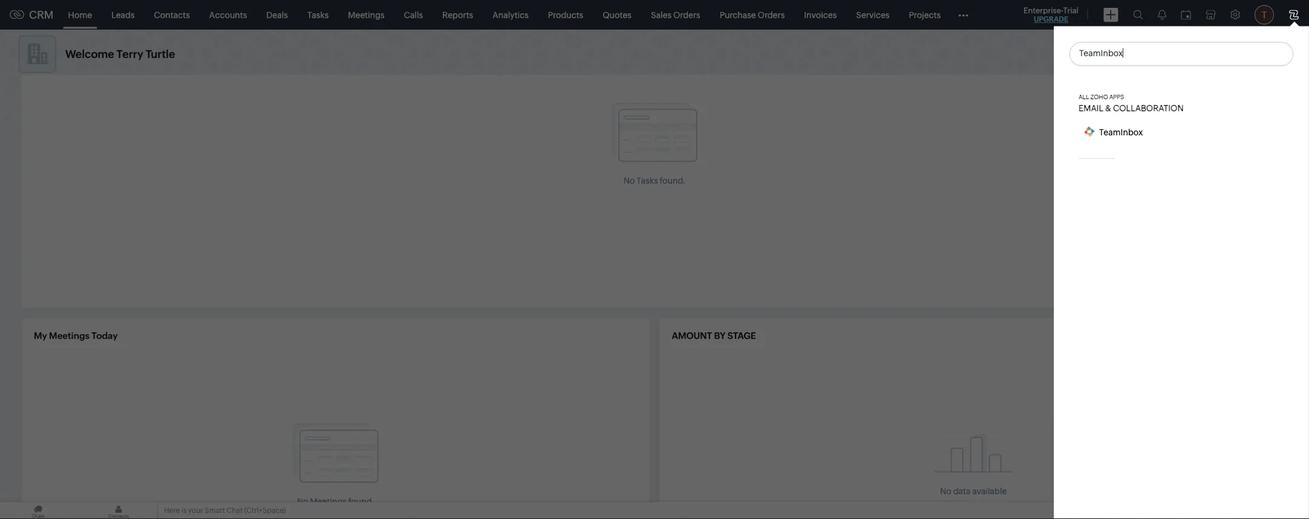 Task type: describe. For each thing, give the bounding box(es) containing it.
your
[[188, 507, 203, 515]]

meetings for my meetings today
[[49, 331, 89, 342]]

purchase
[[720, 10, 756, 20]]

0 vertical spatial tasks
[[307, 10, 329, 20]]

collaboration
[[1114, 103, 1184, 113]]

my
[[34, 331, 47, 342]]

1 horizontal spatial tasks
[[637, 176, 658, 186]]

services link
[[847, 0, 900, 29]]

email
[[1079, 103, 1104, 113]]

manager's home link
[[1125, 107, 1249, 118]]

home link
[[58, 0, 102, 29]]

contacts image
[[80, 503, 157, 520]]

(ctrl+space)
[[244, 507, 286, 515]]

projects
[[909, 10, 941, 20]]

crm link
[[10, 9, 54, 21]]

no for no tasks found.
[[624, 176, 635, 186]]

here
[[164, 507, 180, 515]]

&
[[1106, 103, 1112, 113]]

ask
[[1113, 508, 1126, 516]]

customize home page link
[[1125, 126, 1249, 136]]

amount
[[672, 331, 712, 342]]

Search Applications text field
[[1071, 43, 1310, 64]]

manager's
[[1137, 109, 1178, 118]]

contacts link
[[144, 0, 200, 29]]

trial
[[1064, 6, 1079, 15]]

leads
[[111, 10, 135, 20]]

0 vertical spatial home
[[68, 10, 92, 20]]

calls link
[[394, 0, 433, 29]]

teaminbox
[[1100, 128, 1144, 137]]

all
[[1079, 94, 1090, 100]]

zia
[[1127, 508, 1138, 516]]

sales orders link
[[642, 0, 710, 29]]

services
[[857, 10, 890, 20]]

tasks link
[[298, 0, 338, 29]]

calls
[[404, 10, 423, 20]]

deals
[[266, 10, 288, 20]]

ask zia
[[1113, 508, 1138, 516]]

reports link
[[433, 0, 483, 29]]

found. for no tasks found.
[[660, 176, 686, 186]]

email & collaboration
[[1079, 103, 1184, 113]]

meetings link
[[338, 0, 394, 29]]

purchase orders link
[[710, 0, 795, 29]]

sales orders
[[651, 10, 701, 20]]

products
[[548, 10, 584, 20]]

contacts
[[154, 10, 190, 20]]

data
[[954, 487, 971, 497]]

home for manager's
[[1180, 109, 1204, 118]]

enterprise-trial upgrade
[[1024, 6, 1079, 23]]

crm
[[29, 9, 54, 21]]

quotes link
[[593, 0, 642, 29]]

home for customize
[[1181, 126, 1205, 136]]

found. for no meetings found.
[[348, 498, 374, 507]]

orders for sales orders
[[674, 10, 701, 20]]

all zoho apps
[[1079, 94, 1125, 100]]

my meetings today
[[34, 331, 118, 342]]

deals link
[[257, 0, 298, 29]]

enterprise-
[[1024, 6, 1064, 15]]

analytics link
[[483, 0, 539, 29]]



Task type: locate. For each thing, give the bounding box(es) containing it.
teaminbox link
[[1079, 124, 1176, 141]]

leads link
[[102, 0, 144, 29]]

no tasks found.
[[624, 176, 686, 186]]

is
[[182, 507, 187, 515]]

2 orders from the left
[[758, 10, 785, 20]]

projects link
[[900, 0, 951, 29]]

terry
[[117, 48, 143, 60]]

no
[[624, 176, 635, 186], [941, 487, 952, 497], [297, 498, 308, 507]]

by
[[714, 331, 726, 342]]

0 horizontal spatial tasks
[[307, 10, 329, 20]]

1 vertical spatial found.
[[348, 498, 374, 507]]

customize
[[1137, 126, 1179, 136]]

products link
[[539, 0, 593, 29]]

purchase orders
[[720, 10, 785, 20]]

orders right purchase on the top
[[758, 10, 785, 20]]

home right crm
[[68, 10, 92, 20]]

2 vertical spatial meetings
[[310, 498, 347, 507]]

no data available
[[941, 487, 1007, 497]]

home up customize home page link
[[1180, 109, 1204, 118]]

orders for purchase orders
[[758, 10, 785, 20]]

page
[[1206, 126, 1226, 136]]

1 vertical spatial tasks
[[637, 176, 658, 186]]

home
[[68, 10, 92, 20], [1180, 109, 1204, 118], [1181, 126, 1205, 136]]

apps
[[1110, 94, 1125, 100]]

2 vertical spatial home
[[1181, 126, 1205, 136]]

here is your smart chat (ctrl+space)
[[164, 507, 286, 515]]

0 horizontal spatial no
[[297, 498, 308, 507]]

accounts link
[[200, 0, 257, 29]]

customize home page
[[1137, 126, 1226, 136]]

invoices
[[805, 10, 837, 20]]

found.
[[660, 176, 686, 186], [348, 498, 374, 507]]

quotes
[[603, 10, 632, 20]]

2 horizontal spatial no
[[941, 487, 952, 497]]

amount by stage
[[672, 331, 756, 342]]

accounts
[[209, 10, 247, 20]]

1 horizontal spatial orders
[[758, 10, 785, 20]]

0 horizontal spatial orders
[[674, 10, 701, 20]]

reports
[[443, 10, 473, 20]]

no for no data available
[[941, 487, 952, 497]]

zoho
[[1091, 94, 1109, 100]]

orders inside 'link'
[[674, 10, 701, 20]]

tasks
[[307, 10, 329, 20], [637, 176, 658, 186]]

turtle
[[146, 48, 175, 60]]

0 horizontal spatial found.
[[348, 498, 374, 507]]

home down manager's home link
[[1181, 126, 1205, 136]]

0 vertical spatial meetings
[[348, 10, 385, 20]]

meetings
[[348, 10, 385, 20], [49, 331, 89, 342], [310, 498, 347, 507]]

stage
[[728, 331, 756, 342]]

1 horizontal spatial meetings
[[310, 498, 347, 507]]

1 vertical spatial meetings
[[49, 331, 89, 342]]

welcome terry turtle
[[65, 48, 175, 60]]

2 horizontal spatial meetings
[[348, 10, 385, 20]]

chat
[[227, 507, 243, 515]]

chats image
[[0, 503, 76, 520]]

available
[[973, 487, 1007, 497]]

1 vertical spatial home
[[1180, 109, 1204, 118]]

1 vertical spatial no
[[941, 487, 952, 497]]

sales
[[651, 10, 672, 20]]

welcome
[[65, 48, 114, 60]]

invoices link
[[795, 0, 847, 29]]

meetings for no meetings found.
[[310, 498, 347, 507]]

0 horizontal spatial meetings
[[49, 331, 89, 342]]

today
[[91, 331, 118, 342]]

analytics
[[493, 10, 529, 20]]

1 horizontal spatial found.
[[660, 176, 686, 186]]

smart
[[205, 507, 225, 515]]

0 vertical spatial no
[[624, 176, 635, 186]]

1 orders from the left
[[674, 10, 701, 20]]

upgrade
[[1034, 15, 1069, 23]]

orders right sales
[[674, 10, 701, 20]]

2 vertical spatial no
[[297, 498, 308, 507]]

no meetings found.
[[297, 498, 374, 507]]

orders
[[674, 10, 701, 20], [758, 10, 785, 20]]

no for no meetings found.
[[297, 498, 308, 507]]

1 horizontal spatial no
[[624, 176, 635, 186]]

manager's home
[[1137, 109, 1204, 118]]

0 vertical spatial found.
[[660, 176, 686, 186]]

orders inside "link"
[[758, 10, 785, 20]]



Task type: vqa. For each thing, say whether or not it's contained in the screenshot.
Profile 'element'
no



